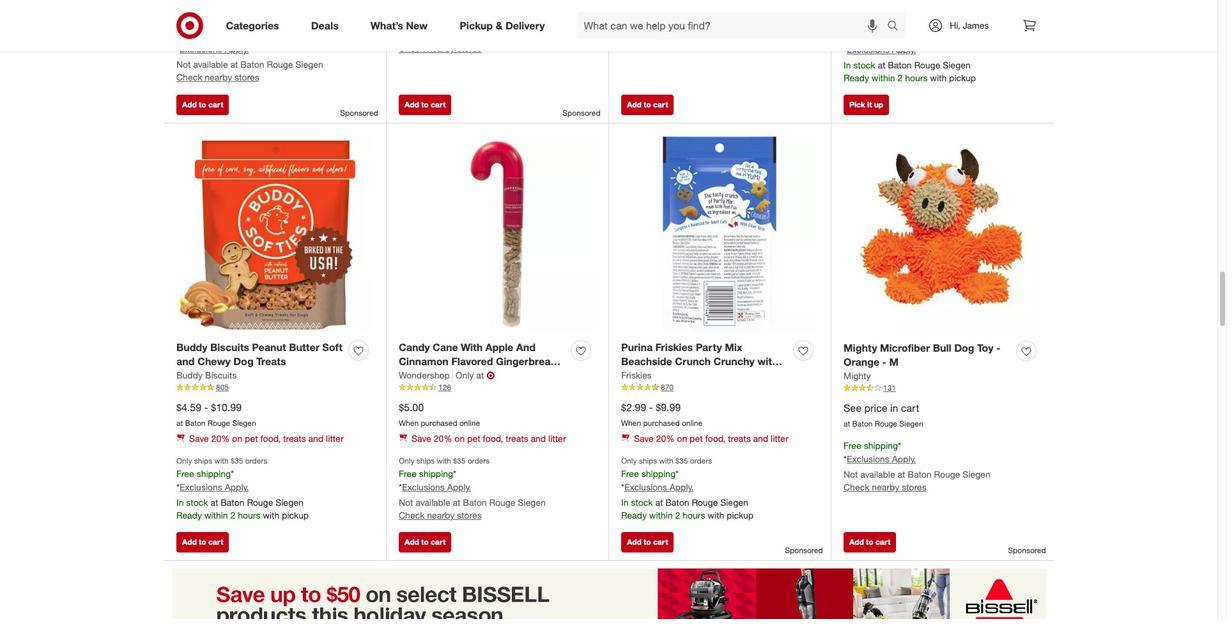 Task type: vqa. For each thing, say whether or not it's contained in the screenshot.
FLAVOR
yes



Task type: locate. For each thing, give the bounding box(es) containing it.
1 horizontal spatial within
[[650, 510, 673, 521]]

on down $2.99 - $9.99 when purchased online
[[678, 433, 688, 444]]

buddy up the chewy
[[177, 341, 208, 353]]

1 horizontal spatial ready
[[622, 510, 647, 521]]

food, for purchased
[[483, 433, 503, 444]]

wondershop only at ¬
[[399, 369, 495, 382]]

and
[[177, 355, 195, 368], [664, 370, 682, 383], [309, 433, 324, 444], [531, 433, 546, 444], [754, 433, 769, 444]]

shipping
[[642, 1, 676, 12], [197, 30, 231, 41], [864, 31, 899, 42], [864, 440, 899, 451], [197, 468, 231, 479], [419, 468, 453, 479], [642, 468, 676, 479]]

2 horizontal spatial save 20% on pet food, treats and litter
[[634, 433, 789, 444]]

save down $5.00 when purchased online
[[412, 433, 432, 444]]

peanut
[[252, 341, 286, 353]]

litter for purina friskies party mix beachside crunch crunchy with chicken and seafood flavor cat treats
[[771, 433, 789, 444]]

2 save 20% on pet food, treats and litter from the left
[[412, 433, 566, 444]]

1 horizontal spatial pet
[[468, 433, 481, 444]]

2 vertical spatial treats
[[622, 384, 651, 397]]

baton inside free shipping * * exclusions apply. in stock at  baton rouge siegen ready within 2 hours with pickup
[[666, 497, 690, 508]]

mighty microfiber bull dog toy - orange - m image
[[844, 136, 1042, 333], [844, 136, 1042, 333]]

free inside free shipping * * exclusions apply. in stock at  baton rouge siegen ready within 2 hours with pickup
[[622, 468, 639, 479]]

save 20% on pet food, treats and litter
[[189, 433, 344, 444], [412, 433, 566, 444], [634, 433, 789, 444]]

when down the $2.99
[[622, 418, 642, 428]]

1 horizontal spatial treats
[[506, 433, 529, 444]]

not
[[399, 30, 413, 41], [177, 59, 191, 70], [844, 469, 859, 480], [399, 497, 413, 508]]

1 horizontal spatial 2
[[676, 510, 681, 521]]

save 20% on pet food, treats and litter for $10.99
[[189, 433, 344, 444]]

2 treats from the left
[[506, 433, 529, 444]]

save 20% on pet food, treats and litter down 870 link
[[634, 433, 789, 444]]

biscuits up 805
[[205, 370, 237, 381]]

1 horizontal spatial when
[[622, 418, 642, 428]]

purina friskies party mix beachside crunch crunchy with chicken and seafood flavor cat treats
[[622, 341, 779, 397]]

when inside $5.00 when purchased online
[[399, 418, 419, 428]]

rouge inside see price in cart at baton rouge siegen
[[875, 419, 898, 429]]

2 horizontal spatial dog
[[955, 341, 975, 354]]

0 horizontal spatial in
[[177, 497, 184, 508]]

purina friskies party mix beachside crunch crunchy with chicken and seafood flavor cat treats image
[[622, 136, 819, 333], [622, 136, 819, 333]]

nearby inside * exclusions apply. not available at baton rouge siegen check nearby stores
[[427, 43, 455, 54]]

it
[[868, 100, 873, 109]]

purchased down $9.99
[[644, 418, 680, 428]]

food, for $9.99
[[706, 433, 726, 444]]

add
[[182, 100, 197, 109], [405, 100, 419, 109], [627, 100, 642, 109], [182, 537, 197, 547], [405, 537, 419, 547], [627, 537, 642, 547], [850, 537, 865, 547]]

2 horizontal spatial litter
[[771, 433, 789, 444]]

save down $2.99 - $9.99 when purchased online
[[634, 433, 654, 444]]

1 food, from the left
[[261, 433, 281, 444]]

microfiber
[[881, 341, 931, 354]]

dog inside 'mighty microfiber bull dog toy - orange - m'
[[955, 341, 975, 354]]

$9.99
[[656, 401, 681, 414]]

with
[[215, 18, 229, 28], [882, 19, 897, 28], [931, 72, 947, 83], [758, 355, 779, 368], [215, 456, 229, 466], [437, 456, 451, 466], [660, 456, 674, 466], [263, 510, 280, 521], [708, 510, 725, 521]]

2 horizontal spatial save
[[634, 433, 654, 444]]

1 horizontal spatial only ships with $35 orders
[[622, 456, 713, 466]]

3 20% from the left
[[657, 433, 675, 444]]

mighty for mighty
[[844, 370, 871, 381]]

friskies inside purina friskies party mix beachside crunch crunchy with chicken and seafood flavor cat treats
[[656, 341, 693, 353]]

mighty up orange
[[844, 341, 878, 354]]

on down $5.00 when purchased online
[[455, 433, 465, 444]]

3 litter from the left
[[771, 433, 789, 444]]

chewy
[[198, 355, 231, 368]]

food, for $10.99
[[261, 433, 281, 444]]

save 20% on pet food, treats and litter down 126 link
[[412, 433, 566, 444]]

treats for $10.99
[[283, 433, 306, 444]]

-
[[997, 341, 1001, 354], [883, 356, 887, 369], [478, 370, 483, 383], [514, 370, 518, 383], [204, 401, 208, 414], [649, 401, 653, 414]]

1 buddy from the top
[[177, 341, 208, 353]]

hours
[[906, 72, 928, 83], [238, 510, 261, 521], [683, 510, 706, 521]]

1 save from the left
[[189, 433, 209, 444]]

0 horizontal spatial ready
[[177, 510, 202, 521]]

$2.99
[[622, 401, 647, 414]]

seafood
[[685, 370, 726, 383]]

126
[[439, 383, 452, 392]]

free inside "only ships with $35 orders free shipping * * exclusions apply. not available at baton rouge siegen check nearby stores"
[[399, 468, 417, 479]]

treats inside purina friskies party mix beachside crunch crunchy with chicken and seafood flavor cat treats
[[622, 384, 651, 397]]

biscuits for buddy biscuits peanut butter soft and chewy dog treats
[[210, 341, 249, 353]]

- left $9.99
[[649, 401, 653, 414]]

when
[[399, 418, 419, 428], [622, 418, 642, 428]]

only
[[177, 18, 192, 28], [844, 19, 860, 28], [456, 370, 474, 381], [177, 456, 192, 466], [399, 456, 415, 466], [622, 456, 637, 466]]

and for buddy biscuits peanut butter soft and chewy dog treats
[[309, 433, 324, 444]]

3 pet from the left
[[690, 433, 703, 444]]

pet down $2.99 - $9.99 when purchased online
[[690, 433, 703, 444]]

1 horizontal spatial 20%
[[434, 433, 452, 444]]

free shipping * * exclusions apply. in stock at  baton rouge siegen ready within 2 hours with pickup
[[622, 468, 754, 521]]

treats down 870 link
[[729, 433, 751, 444]]

sponsored
[[340, 108, 378, 117], [563, 108, 601, 117], [786, 545, 823, 555], [1009, 545, 1047, 555]]

2 horizontal spatial on
[[678, 433, 688, 444]]

crunch
[[675, 355, 711, 368]]

20% down $5.00 when purchased online
[[434, 433, 452, 444]]

1 horizontal spatial friskies
[[656, 341, 693, 353]]

on for purchased
[[455, 433, 465, 444]]

food, down 126 link
[[483, 433, 503, 444]]

nearby inside "only ships with $35 orders free shipping * * exclusions apply. not available at baton rouge siegen check nearby stores"
[[427, 510, 455, 521]]

2 food, from the left
[[483, 433, 503, 444]]

treats for purchased
[[506, 433, 529, 444]]

mighty link
[[844, 370, 871, 383]]

1 on from the left
[[232, 433, 243, 444]]

apple
[[486, 341, 514, 353]]

on down $4.59 - $10.99 at baton rouge siegen
[[232, 433, 243, 444]]

1 vertical spatial free shipping * * exclusions apply. not available at baton rouge siegen check nearby stores
[[844, 440, 991, 492]]

131 link
[[844, 383, 1042, 394]]

20% for purchased
[[434, 433, 452, 444]]

0 horizontal spatial dog
[[234, 355, 254, 368]]

food, down the 805 link
[[261, 433, 281, 444]]

2 horizontal spatial in
[[844, 60, 852, 70]]

3 save 20% on pet food, treats and litter from the left
[[634, 433, 789, 444]]

1 horizontal spatial hours
[[683, 510, 706, 521]]

purina friskies party mix beachside crunch crunchy with chicken and seafood flavor cat treats link
[[622, 340, 789, 397]]

1 vertical spatial dog
[[234, 355, 254, 368]]

what's new
[[371, 19, 428, 32]]

2 when from the left
[[622, 418, 642, 428]]

2 save from the left
[[412, 433, 432, 444]]

flavor
[[729, 370, 758, 383]]

20% for $9.99
[[657, 433, 675, 444]]

2 litter from the left
[[549, 433, 566, 444]]

mighty microfiber bull dog toy - orange - m link
[[844, 341, 1012, 370]]

3 save from the left
[[634, 433, 654, 444]]

apply. inside free shipping * * exclusions apply. in stock at  baton rouge siegen ready within 2 hours with pickup
[[670, 482, 694, 493]]

2 horizontal spatial 20%
[[657, 433, 675, 444]]

purchased
[[421, 418, 458, 428], [644, 418, 680, 428]]

on for $10.99
[[232, 433, 243, 444]]

1 horizontal spatial stock
[[631, 497, 653, 508]]

only ships with $35 orders
[[177, 18, 268, 28], [622, 456, 713, 466]]

1 horizontal spatial litter
[[549, 433, 566, 444]]

0 horizontal spatial food,
[[261, 433, 281, 444]]

baton inside * exclusions apply. not available at baton rouge siegen check nearby stores
[[463, 30, 487, 41]]

0 horizontal spatial pet
[[245, 433, 258, 444]]

0 vertical spatial free shipping * * exclusions apply. not available at baton rouge siegen check nearby stores
[[177, 30, 324, 83]]

add to cart
[[182, 100, 223, 109], [405, 100, 446, 109], [627, 100, 669, 109], [182, 537, 223, 547], [405, 537, 446, 547], [627, 537, 669, 547], [850, 537, 891, 547]]

pet down $5.00 when purchased online
[[468, 433, 481, 444]]

soft
[[323, 341, 343, 353]]

2 purchased from the left
[[644, 418, 680, 428]]

* inside * exclusions apply. not available at baton rouge siegen check nearby stores
[[399, 15, 402, 26]]

0 horizontal spatial free shipping * * exclusions apply. not available at baton rouge siegen check nearby stores
[[177, 30, 324, 83]]

dog right the chewy
[[234, 355, 254, 368]]

biscuits up the chewy
[[210, 341, 249, 353]]

wondershop link
[[399, 369, 453, 382]]

buddy down the chewy
[[177, 370, 203, 381]]

pet for purchased
[[468, 433, 481, 444]]

1 when from the left
[[399, 418, 419, 428]]

0 horizontal spatial treats
[[257, 355, 286, 368]]

dog
[[955, 341, 975, 354], [234, 355, 254, 368], [423, 370, 443, 383]]

2 horizontal spatial pet
[[690, 433, 703, 444]]

1 vertical spatial only ships with $35 orders
[[622, 456, 713, 466]]

1 horizontal spatial food,
[[483, 433, 503, 444]]

2 buddy from the top
[[177, 370, 203, 381]]

ships down $2.99 - $9.99 when purchased online
[[639, 456, 658, 466]]

only inside wondershop only at ¬
[[456, 370, 474, 381]]

1 vertical spatial friskies
[[622, 370, 652, 381]]

online down 126 link
[[460, 418, 480, 428]]

search
[[882, 20, 913, 33]]

1 litter from the left
[[326, 433, 344, 444]]

2 mighty from the top
[[844, 370, 871, 381]]

1 treats from the left
[[283, 433, 306, 444]]

save 20% on pet food, treats and litter for purchased
[[412, 433, 566, 444]]

check
[[399, 43, 425, 54], [177, 72, 202, 83], [844, 482, 870, 492], [399, 510, 425, 521]]

1 online from the left
[[460, 418, 480, 428]]

on for $9.99
[[678, 433, 688, 444]]

rouge inside * exclusions apply. not available at baton rouge siegen check nearby stores
[[490, 30, 516, 41]]

1 vertical spatial biscuits
[[205, 370, 237, 381]]

see price in cart at baton rouge siegen
[[844, 402, 924, 429]]

0 horizontal spatial online
[[460, 418, 480, 428]]

pet
[[245, 433, 258, 444], [468, 433, 481, 444], [690, 433, 703, 444]]

not inside "only ships with $35 orders free shipping * * exclusions apply. not available at baton rouge siegen check nearby stores"
[[399, 497, 413, 508]]

add to cart button
[[177, 94, 229, 115], [399, 94, 452, 115], [622, 94, 674, 115], [177, 532, 229, 552], [399, 532, 452, 552], [622, 532, 674, 552], [844, 532, 897, 552]]

2 horizontal spatial hours
[[906, 72, 928, 83]]

0 horizontal spatial 20%
[[211, 433, 230, 444]]

- right the 4.4oz at bottom
[[514, 370, 518, 383]]

0 vertical spatial friskies
[[656, 341, 693, 353]]

friskies
[[656, 341, 693, 353], [622, 370, 652, 381]]

1 vertical spatial only ships with $35 orders free shipping * * exclusions apply. in stock at  baton rouge siegen ready within 2 hours with pickup
[[177, 456, 309, 521]]

131
[[884, 383, 897, 393]]

1 horizontal spatial pickup
[[727, 510, 754, 521]]

in
[[844, 60, 852, 70], [177, 497, 184, 508], [622, 497, 629, 508]]

0 horizontal spatial save
[[189, 433, 209, 444]]

2 online from the left
[[682, 418, 703, 428]]

stock inside free shipping * * exclusions apply. in stock at  baton rouge siegen ready within 2 hours with pickup
[[631, 497, 653, 508]]

save
[[189, 433, 209, 444], [412, 433, 432, 444], [634, 433, 654, 444]]

3 on from the left
[[678, 433, 688, 444]]

treats down peanut
[[257, 355, 286, 368]]

0 horizontal spatial litter
[[326, 433, 344, 444]]

2 horizontal spatial treats
[[729, 433, 751, 444]]

orders
[[245, 18, 268, 28], [913, 19, 935, 28], [245, 456, 268, 466], [468, 456, 490, 466], [691, 456, 713, 466]]

candy cane with apple and cinnamon flavored gingerbread men dog treats - 4.4oz - wondershop™ image
[[399, 136, 596, 333], [399, 136, 596, 333]]

0 horizontal spatial when
[[399, 418, 419, 428]]

1 horizontal spatial online
[[682, 418, 703, 428]]

0 vertical spatial dog
[[955, 341, 975, 354]]

1 horizontal spatial only ships with $35 orders free shipping * * exclusions apply. in stock at  baton rouge siegen ready within 2 hours with pickup
[[844, 19, 977, 83]]

ships down $5.00 when purchased online
[[417, 456, 435, 466]]

treats down 126 link
[[506, 433, 529, 444]]

0 vertical spatial buddy
[[177, 341, 208, 353]]

0 vertical spatial mighty
[[844, 341, 878, 354]]

what's new link
[[360, 12, 444, 40]]

free
[[622, 1, 639, 12], [177, 30, 194, 41], [844, 31, 862, 42], [844, 440, 862, 451], [177, 468, 194, 479], [399, 468, 417, 479], [622, 468, 639, 479]]

at inside "only ships with $35 orders free shipping * * exclusions apply. not available at baton rouge siegen check nearby stores"
[[453, 497, 461, 508]]

2 on from the left
[[455, 433, 465, 444]]

dog left the toy
[[955, 341, 975, 354]]

only ships with $35 orders free shipping * * exclusions apply. in stock at  baton rouge siegen ready within 2 hours with pickup
[[844, 19, 977, 83], [177, 456, 309, 521]]

food,
[[261, 433, 281, 444], [483, 433, 503, 444], [706, 433, 726, 444]]

20% down $2.99 - $9.99 when purchased online
[[657, 433, 675, 444]]

and inside purina friskies party mix beachside crunch crunchy with chicken and seafood flavor cat treats
[[664, 370, 682, 383]]

2 inside free shipping * * exclusions apply. in stock at  baton rouge siegen ready within 2 hours with pickup
[[676, 510, 681, 521]]

0 vertical spatial biscuits
[[210, 341, 249, 353]]

deals link
[[300, 12, 355, 40]]

treats inside candy cane with apple and cinnamon flavored gingerbread men dog treats - 4.4oz - wondershop™
[[446, 370, 476, 383]]

2 horizontal spatial ready
[[844, 72, 870, 83]]

2 horizontal spatial treats
[[622, 384, 651, 397]]

within
[[872, 72, 896, 83], [205, 510, 228, 521], [650, 510, 673, 521]]

buddy
[[177, 341, 208, 353], [177, 370, 203, 381]]

available inside * exclusions apply. not available at baton rouge siegen check nearby stores
[[416, 30, 451, 41]]

2 pet from the left
[[468, 433, 481, 444]]

2 horizontal spatial food,
[[706, 433, 726, 444]]

delivery
[[506, 19, 545, 32]]

siegen
[[518, 30, 546, 41], [296, 59, 324, 70], [943, 60, 971, 70], [232, 418, 256, 428], [900, 419, 924, 429], [963, 469, 991, 480], [276, 497, 304, 508], [518, 497, 546, 508], [721, 497, 749, 508]]

save down $4.59 - $10.99 at baton rouge siegen
[[189, 433, 209, 444]]

1 horizontal spatial free shipping * * exclusions apply. not available at baton rouge siegen check nearby stores
[[844, 440, 991, 492]]

- right $4.59
[[204, 401, 208, 414]]

friskies down the beachside
[[622, 370, 652, 381]]

*
[[676, 1, 679, 12], [399, 15, 402, 26], [622, 15, 625, 26], [231, 30, 234, 41], [899, 31, 902, 42], [177, 44, 180, 54], [844, 44, 847, 55], [899, 440, 902, 451], [844, 453, 847, 464], [231, 468, 234, 479], [453, 468, 457, 479], [676, 468, 679, 479], [177, 482, 180, 493], [399, 482, 402, 493], [622, 482, 625, 493]]

0 horizontal spatial save 20% on pet food, treats and litter
[[189, 433, 344, 444]]

mighty down orange
[[844, 370, 871, 381]]

when down $5.00 at the bottom left
[[399, 418, 419, 428]]

0 horizontal spatial pickup
[[282, 510, 309, 521]]

shipping inside "only ships with $35 orders free shipping * * exclusions apply. not available at baton rouge siegen check nearby stores"
[[419, 468, 453, 479]]

when inside $2.99 - $9.99 when purchased online
[[622, 418, 642, 428]]

treats down the 805 link
[[283, 433, 306, 444]]

* exclusions apply. not available at baton rouge siegen check nearby stores
[[399, 15, 546, 54]]

2 20% from the left
[[434, 433, 452, 444]]

available
[[416, 30, 451, 41], [193, 59, 228, 70], [861, 469, 896, 480], [416, 497, 451, 508]]

$5.00 when purchased online
[[399, 401, 480, 428]]

buddy for buddy biscuits
[[177, 370, 203, 381]]

and for purina friskies party mix beachside crunch crunchy with chicken and seafood flavor cat treats
[[754, 433, 769, 444]]

1 purchased from the left
[[421, 418, 458, 428]]

buddy biscuits peanut butter soft and chewy dog treats image
[[177, 136, 374, 333], [177, 136, 374, 333]]

0 horizontal spatial on
[[232, 433, 243, 444]]

treats
[[283, 433, 306, 444], [506, 433, 529, 444], [729, 433, 751, 444]]

- inside $2.99 - $9.99 when purchased online
[[649, 401, 653, 414]]

only inside "only ships with $35 orders free shipping * * exclusions apply. not available at baton rouge siegen check nearby stores"
[[399, 456, 415, 466]]

save for $9.99
[[634, 433, 654, 444]]

exclusions
[[402, 15, 445, 26], [625, 15, 668, 26], [180, 44, 222, 54], [847, 44, 890, 55], [847, 453, 890, 464], [180, 482, 222, 493], [402, 482, 445, 493], [625, 482, 668, 493]]

&
[[496, 19, 503, 32]]

online
[[460, 418, 480, 428], [682, 418, 703, 428]]

with inside free shipping * * exclusions apply. in stock at  baton rouge siegen ready within 2 hours with pickup
[[708, 510, 725, 521]]

friskies up crunch
[[656, 341, 693, 353]]

1 horizontal spatial purchased
[[644, 418, 680, 428]]

0 horizontal spatial hours
[[238, 510, 261, 521]]

0 horizontal spatial treats
[[283, 433, 306, 444]]

online down 870 link
[[682, 418, 703, 428]]

1 horizontal spatial treats
[[446, 370, 476, 383]]

1 horizontal spatial dog
[[423, 370, 443, 383]]

1 vertical spatial treats
[[446, 370, 476, 383]]

baton inside $4.59 - $10.99 at baton rouge siegen
[[185, 418, 206, 428]]

3 treats from the left
[[729, 433, 751, 444]]

to
[[199, 100, 206, 109], [422, 100, 429, 109], [644, 100, 651, 109], [199, 537, 206, 547], [422, 537, 429, 547], [644, 537, 651, 547], [867, 537, 874, 547]]

ships left 'categories'
[[194, 18, 212, 28]]

pet down $4.59 - $10.99 at baton rouge siegen
[[245, 433, 258, 444]]

1 horizontal spatial on
[[455, 433, 465, 444]]

purchased down $5.00 at the bottom left
[[421, 418, 458, 428]]

1 pet from the left
[[245, 433, 258, 444]]

1 horizontal spatial in
[[622, 497, 629, 508]]

check nearby stores button
[[399, 42, 482, 55], [177, 71, 259, 84], [844, 481, 927, 494], [399, 509, 482, 522]]

up
[[875, 100, 884, 109]]

1 horizontal spatial save
[[412, 433, 432, 444]]

0 horizontal spatial friskies
[[622, 370, 652, 381]]

cinnamon
[[399, 355, 449, 368]]

save 20% on pet food, treats and litter down $10.99
[[189, 433, 344, 444]]

shipping inside free shipping * * exclusions apply. in stock at  baton rouge siegen ready within 2 hours with pickup
[[642, 468, 676, 479]]

0 vertical spatial treats
[[257, 355, 286, 368]]

cart
[[208, 100, 223, 109], [431, 100, 446, 109], [654, 100, 669, 109], [902, 402, 920, 415], [208, 537, 223, 547], [431, 537, 446, 547], [654, 537, 669, 547], [876, 537, 891, 547]]

baton
[[463, 30, 487, 41], [241, 59, 265, 70], [889, 60, 912, 70], [185, 418, 206, 428], [853, 419, 873, 429], [908, 469, 932, 480], [221, 497, 245, 508], [463, 497, 487, 508], [666, 497, 690, 508]]

exclusions apply. button
[[402, 14, 472, 27], [625, 14, 694, 27], [180, 43, 249, 56], [847, 44, 917, 56], [847, 453, 917, 466], [180, 481, 249, 494], [402, 481, 472, 494], [625, 481, 694, 494]]

1 20% from the left
[[211, 433, 230, 444]]

apply.
[[448, 15, 472, 26], [670, 15, 694, 26], [225, 44, 249, 54], [893, 44, 917, 55], [893, 453, 917, 464], [225, 482, 249, 493], [448, 482, 472, 493], [670, 482, 694, 493]]

with inside "only ships with $35 orders free shipping * * exclusions apply. not available at baton rouge siegen check nearby stores"
[[437, 456, 451, 466]]

1 vertical spatial mighty
[[844, 370, 871, 381]]

0 horizontal spatial 2
[[231, 510, 236, 521]]

1 vertical spatial buddy
[[177, 370, 203, 381]]

0 vertical spatial only ships with $35 orders
[[177, 18, 268, 28]]

treats inside buddy biscuits peanut butter soft and chewy dog treats
[[257, 355, 286, 368]]

0 horizontal spatial purchased
[[421, 418, 458, 428]]

1 mighty from the top
[[844, 341, 878, 354]]

treats down flavored
[[446, 370, 476, 383]]

at inside $4.59 - $10.99 at baton rouge siegen
[[177, 418, 183, 428]]

biscuits inside buddy biscuits peanut butter soft and chewy dog treats
[[210, 341, 249, 353]]

mighty inside 'mighty microfiber bull dog toy - orange - m'
[[844, 341, 878, 354]]

with inside purina friskies party mix beachside crunch crunchy with chicken and seafood flavor cat treats
[[758, 355, 779, 368]]

3 food, from the left
[[706, 433, 726, 444]]

- inside $4.59 - $10.99 at baton rouge siegen
[[204, 401, 208, 414]]

805 link
[[177, 382, 374, 393]]

treats down friskies link
[[622, 384, 651, 397]]

buddy inside buddy biscuits peanut butter soft and chewy dog treats
[[177, 341, 208, 353]]

free shipping * * exclusions apply.
[[622, 1, 694, 26]]

1 horizontal spatial save 20% on pet food, treats and litter
[[412, 433, 566, 444]]

what's
[[371, 19, 404, 32]]

save for $10.99
[[189, 433, 209, 444]]

pet for $9.99
[[690, 433, 703, 444]]

food, down 870 link
[[706, 433, 726, 444]]

2 vertical spatial dog
[[423, 370, 443, 383]]

dog up wondershop™
[[423, 370, 443, 383]]

1 save 20% on pet food, treats and litter from the left
[[189, 433, 344, 444]]

at inside free shipping * * exclusions apply. in stock at  baton rouge siegen ready within 2 hours with pickup
[[656, 497, 663, 508]]

20% down $4.59 - $10.99 at baton rouge siegen
[[211, 433, 230, 444]]

stores inside * exclusions apply. not available at baton rouge siegen check nearby stores
[[457, 43, 482, 54]]

crunchy
[[714, 355, 755, 368]]

nearby
[[427, 43, 455, 54], [205, 72, 232, 83], [873, 482, 900, 492], [427, 510, 455, 521]]

men
[[399, 370, 420, 383]]

- right the toy
[[997, 341, 1001, 354]]

purchased inside $5.00 when purchased online
[[421, 418, 458, 428]]



Task type: describe. For each thing, give the bounding box(es) containing it.
hi,
[[951, 20, 961, 31]]

pickup inside free shipping * * exclusions apply. in stock at  baton rouge siegen ready within 2 hours with pickup
[[727, 510, 754, 521]]

cane
[[433, 341, 458, 353]]

friskies link
[[622, 369, 652, 382]]

ships inside "only ships with $35 orders free shipping * * exclusions apply. not available at baton rouge siegen check nearby stores"
[[417, 456, 435, 466]]

2 horizontal spatial pickup
[[950, 72, 977, 83]]

with
[[461, 341, 483, 353]]

mix
[[725, 341, 743, 353]]

805
[[216, 383, 229, 392]]

and
[[517, 341, 536, 353]]

4.4oz
[[485, 370, 511, 383]]

only ships with $35 orders free shipping * * exclusions apply. not available at baton rouge siegen check nearby stores
[[399, 456, 546, 521]]

ships down $4.59 - $10.99 at baton rouge siegen
[[194, 456, 212, 466]]

siegen inside $4.59 - $10.99 at baton rouge siegen
[[232, 418, 256, 428]]

exclusions inside free shipping * * exclusions apply.
[[625, 15, 668, 26]]

pickup & delivery link
[[449, 12, 561, 40]]

hours inside free shipping * * exclusions apply. in stock at  baton rouge siegen ready within 2 hours with pickup
[[683, 510, 706, 521]]

¬
[[487, 369, 495, 382]]

pick it up button
[[844, 94, 890, 115]]

at inside wondershop only at ¬
[[477, 370, 484, 381]]

siegen inside * exclusions apply. not available at baton rouge siegen check nearby stores
[[518, 30, 546, 41]]

buddy biscuits
[[177, 370, 237, 381]]

0 vertical spatial only ships with $35 orders free shipping * * exclusions apply. in stock at  baton rouge siegen ready within 2 hours with pickup
[[844, 19, 977, 83]]

pet for $10.99
[[245, 433, 258, 444]]

purina
[[622, 341, 653, 353]]

20% for $10.99
[[211, 433, 230, 444]]

cart inside see price in cart at baton rouge siegen
[[902, 402, 920, 415]]

categories
[[226, 19, 279, 32]]

chicken
[[622, 370, 661, 383]]

exclusions inside "only ships with $35 orders free shipping * * exclusions apply. not available at baton rouge siegen check nearby stores"
[[402, 482, 445, 493]]

in
[[891, 402, 899, 415]]

flavored
[[452, 355, 493, 368]]

baton inside "only ships with $35 orders free shipping * * exclusions apply. not available at baton rouge siegen check nearby stores"
[[463, 497, 487, 508]]

2 horizontal spatial 2
[[898, 72, 903, 83]]

categories link
[[215, 12, 295, 40]]

at inside see price in cart at baton rouge siegen
[[844, 419, 851, 429]]

0 horizontal spatial within
[[205, 510, 228, 521]]

buddy biscuits peanut butter soft and chewy dog treats link
[[177, 340, 343, 369]]

buddy biscuits peanut butter soft and chewy dog treats
[[177, 341, 343, 368]]

candy cane with apple and cinnamon flavored gingerbread men dog treats - 4.4oz - wondershop™
[[399, 341, 557, 397]]

siegen inside see price in cart at baton rouge siegen
[[900, 419, 924, 429]]

- left ¬ at the bottom left of page
[[478, 370, 483, 383]]

$10.99
[[211, 401, 242, 414]]

buddy biscuits link
[[177, 369, 237, 382]]

check inside "only ships with $35 orders free shipping * * exclusions apply. not available at baton rouge siegen check nearby stores"
[[399, 510, 425, 521]]

2 horizontal spatial stock
[[854, 60, 876, 70]]

rouge inside "only ships with $35 orders free shipping * * exclusions apply. not available at baton rouge siegen check nearby stores"
[[490, 497, 516, 508]]

new
[[406, 19, 428, 32]]

and for candy cane with apple and cinnamon flavored gingerbread men dog treats - 4.4oz - wondershop™
[[531, 433, 546, 444]]

exclusions inside free shipping * * exclusions apply. in stock at  baton rouge siegen ready within 2 hours with pickup
[[625, 482, 668, 493]]

not inside * exclusions apply. not available at baton rouge siegen check nearby stores
[[399, 30, 413, 41]]

search button
[[882, 12, 913, 42]]

save for purchased
[[412, 433, 432, 444]]

shipping inside free shipping * * exclusions apply.
[[642, 1, 676, 12]]

m
[[890, 356, 899, 369]]

butter
[[289, 341, 320, 353]]

wondershop™
[[399, 384, 466, 397]]

save 20% on pet food, treats and litter for $9.99
[[634, 433, 789, 444]]

mighty for mighty microfiber bull dog toy - orange - m
[[844, 341, 878, 354]]

hi, james
[[951, 20, 990, 31]]

dog inside candy cane with apple and cinnamon flavored gingerbread men dog treats - 4.4oz - wondershop™
[[423, 370, 443, 383]]

online inside $2.99 - $9.99 when purchased online
[[682, 418, 703, 428]]

toy
[[978, 341, 994, 354]]

see
[[844, 402, 862, 415]]

deals
[[311, 19, 339, 32]]

ships left search
[[862, 19, 880, 28]]

litter for candy cane with apple and cinnamon flavored gingerbread men dog treats - 4.4oz - wondershop™
[[549, 433, 566, 444]]

beachside
[[622, 355, 673, 368]]

870 link
[[622, 382, 819, 393]]

party
[[696, 341, 723, 353]]

rouge inside $4.59 - $10.99 at baton rouge siegen
[[208, 418, 230, 428]]

candy
[[399, 341, 430, 353]]

james
[[963, 20, 990, 31]]

biscuits for buddy biscuits
[[205, 370, 237, 381]]

$2.99 - $9.99 when purchased online
[[622, 401, 703, 428]]

126 link
[[399, 382, 596, 393]]

- left the m
[[883, 356, 887, 369]]

apply. inside * exclusions apply. not available at baton rouge siegen check nearby stores
[[448, 15, 472, 26]]

$4.59 - $10.99 at baton rouge siegen
[[177, 401, 256, 428]]

apply. inside free shipping * * exclusions apply.
[[670, 15, 694, 26]]

siegen inside free shipping * * exclusions apply. in stock at  baton rouge siegen ready within 2 hours with pickup
[[721, 497, 749, 508]]

treats for $9.99
[[729, 433, 751, 444]]

check inside * exclusions apply. not available at baton rouge siegen check nearby stores
[[399, 43, 425, 54]]

pickup & delivery
[[460, 19, 545, 32]]

buddy for buddy biscuits peanut butter soft and chewy dog treats
[[177, 341, 208, 353]]

$5.00
[[399, 401, 424, 414]]

orders inside "only ships with $35 orders free shipping * * exclusions apply. not available at baton rouge siegen check nearby stores"
[[468, 456, 490, 466]]

870
[[661, 383, 674, 392]]

gingerbread
[[496, 355, 557, 368]]

apply. inside "only ships with $35 orders free shipping * * exclusions apply. not available at baton rouge siegen check nearby stores"
[[448, 482, 472, 493]]

ready inside free shipping * * exclusions apply. in stock at  baton rouge siegen ready within 2 hours with pickup
[[622, 510, 647, 521]]

free inside free shipping * * exclusions apply.
[[622, 1, 639, 12]]

siegen inside "only ships with $35 orders free shipping * * exclusions apply. not available at baton rouge siegen check nearby stores"
[[518, 497, 546, 508]]

$35 inside "only ships with $35 orders free shipping * * exclusions apply. not available at baton rouge siegen check nearby stores"
[[454, 456, 466, 466]]

in inside free shipping * * exclusions apply. in stock at  baton rouge siegen ready within 2 hours with pickup
[[622, 497, 629, 508]]

at inside * exclusions apply. not available at baton rouge siegen check nearby stores
[[453, 30, 461, 41]]

purchased inside $2.99 - $9.99 when purchased online
[[644, 418, 680, 428]]

litter for buddy biscuits peanut butter soft and chewy dog treats
[[326, 433, 344, 444]]

orange
[[844, 356, 880, 369]]

pick
[[850, 100, 866, 109]]

price
[[865, 402, 888, 415]]

exclusions inside * exclusions apply. not available at baton rouge siegen check nearby stores
[[402, 15, 445, 26]]

candy cane with apple and cinnamon flavored gingerbread men dog treats - 4.4oz - wondershop™ link
[[399, 340, 566, 397]]

mighty microfiber bull dog toy - orange - m
[[844, 341, 1001, 369]]

pickup
[[460, 19, 493, 32]]

rouge inside free shipping * * exclusions apply. in stock at  baton rouge siegen ready within 2 hours with pickup
[[692, 497, 718, 508]]

dog inside buddy biscuits peanut butter soft and chewy dog treats
[[234, 355, 254, 368]]

0 horizontal spatial stock
[[186, 497, 208, 508]]

cat
[[761, 370, 778, 383]]

within inside free shipping * * exclusions apply. in stock at  baton rouge siegen ready within 2 hours with pickup
[[650, 510, 673, 521]]

baton inside see price in cart at baton rouge siegen
[[853, 419, 873, 429]]

and inside buddy biscuits peanut butter soft and chewy dog treats
[[177, 355, 195, 368]]

0 horizontal spatial only ships with $35 orders free shipping * * exclusions apply. in stock at  baton rouge siegen ready within 2 hours with pickup
[[177, 456, 309, 521]]

$4.59
[[177, 401, 201, 414]]

bull
[[934, 341, 952, 354]]

available inside "only ships with $35 orders free shipping * * exclusions apply. not available at baton rouge siegen check nearby stores"
[[416, 497, 451, 508]]

0 horizontal spatial only ships with $35 orders
[[177, 18, 268, 28]]

stores inside "only ships with $35 orders free shipping * * exclusions apply. not available at baton rouge siegen check nearby stores"
[[457, 510, 482, 521]]

What can we help you find? suggestions appear below search field
[[577, 12, 891, 40]]

wondershop
[[399, 370, 450, 381]]

advertisement region
[[164, 568, 1054, 619]]

2 horizontal spatial within
[[872, 72, 896, 83]]

pick it up
[[850, 100, 884, 109]]

online inside $5.00 when purchased online
[[460, 418, 480, 428]]



